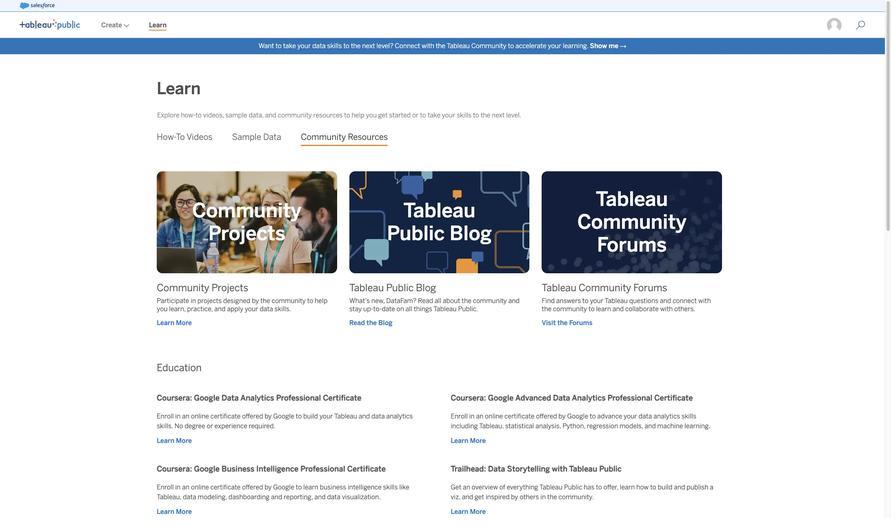 Task type: vqa. For each thing, say whether or not it's contained in the screenshot.


Task type: locate. For each thing, give the bounding box(es) containing it.
learning. left show
[[563, 42, 589, 50]]

coursera: for coursera: google advanced data analytics professional certificate
[[451, 394, 486, 403]]

by right designed
[[252, 297, 259, 305]]

get down overview
[[475, 494, 484, 501]]

the inside community projects participate in projects designed by the community to help you learn, practice, and apply your data skills.
[[261, 297, 270, 305]]

learn up visit the forums link
[[596, 305, 611, 313]]

offered inside enroll in an online certificate offered by google to learn business intelligence skills like tableau, data modeling, dashboarding and reporting, and data visualization.
[[242, 484, 263, 492]]

in for coursera: google advanced data analytics professional certificate
[[469, 413, 475, 421]]

data
[[312, 42, 326, 50], [260, 305, 273, 313], [372, 413, 385, 421], [639, 413, 652, 421], [183, 494, 196, 501], [327, 494, 341, 501]]

2 analytics from the left
[[654, 413, 680, 421]]

the left level.
[[481, 111, 491, 119]]

learn more link for coursera: google data analytics professional certificate
[[157, 437, 192, 446]]

trailhead:
[[451, 465, 486, 474]]

trailhead: data storytelling with tableau public
[[451, 465, 622, 474]]

create
[[101, 21, 122, 29]]

1 vertical spatial learning.
[[685, 423, 711, 430]]

coursera: google advanced data analytics professional certificate
[[451, 394, 693, 403]]

0 vertical spatial projects
[[208, 222, 286, 245]]

0 vertical spatial tableau public blog link
[[349, 171, 543, 274]]

up-
[[363, 305, 373, 313]]

and
[[265, 111, 276, 119], [509, 297, 520, 305], [660, 297, 671, 305], [214, 305, 226, 313], [613, 305, 624, 313], [359, 413, 370, 421], [645, 423, 656, 430], [674, 484, 685, 492], [271, 494, 282, 501], [314, 494, 326, 501], [462, 494, 473, 501]]

learn up reporting,
[[303, 484, 318, 492]]

2 analytics from the left
[[572, 394, 606, 403]]

read up things
[[418, 297, 433, 305]]

or inside enroll in an online certificate offered by google to build your tableau and data analytics skills. no degree or experience required.
[[207, 423, 213, 430]]

models,
[[620, 423, 643, 430]]

certificate inside enroll in an online certificate offered by google to build your tableau and data analytics skills. no degree or experience required.
[[210, 413, 241, 421]]

professional up enroll in an online certificate offered by google to build your tableau and data analytics skills. no degree or experience required.
[[276, 394, 321, 403]]

1 horizontal spatial or
[[412, 111, 419, 119]]

projects inside community projects
[[208, 222, 286, 245]]

analytics up required.
[[241, 394, 274, 403]]

projects
[[208, 222, 286, 245], [212, 282, 248, 294]]

tableau public blog link
[[349, 171, 543, 274], [349, 282, 436, 294]]

learn more link
[[157, 318, 337, 328], [157, 437, 192, 446], [451, 437, 486, 446], [157, 507, 192, 517], [451, 507, 486, 517]]

sample
[[226, 111, 247, 119]]

collaborate
[[625, 305, 659, 313]]

find
[[542, 297, 555, 305]]

logo image
[[20, 19, 80, 30]]

data right sample
[[263, 132, 281, 142]]

others.
[[675, 305, 696, 313]]

learn
[[596, 305, 611, 313], [303, 484, 318, 492], [620, 484, 635, 492]]

in inside enroll in an online certificate offered by google to advance your data analytics skills including tableau, statistical analysis, python, regression models, and machine learning.
[[469, 413, 475, 421]]

0 horizontal spatial build
[[303, 413, 318, 421]]

1 horizontal spatial analytics
[[572, 394, 606, 403]]

1 vertical spatial tableau community forums link
[[542, 282, 668, 294]]

by inside enroll in an online certificate offered by google to advance your data analytics skills including tableau, statistical analysis, python, regression models, and machine learning.
[[559, 413, 566, 421]]

connect
[[673, 297, 697, 305]]

community inside tableau community forums find answers to your tableau questions and connect with the community to learn and collaborate with others.
[[579, 282, 631, 294]]

certificate for coursera: google data analytics professional certificate
[[323, 394, 362, 403]]

an for coursera: google business intelligence professional certificate
[[182, 484, 189, 492]]

more for coursera: google data analytics professional certificate
[[176, 437, 192, 445]]

online inside enroll in an online certificate offered by google to advance your data analytics skills including tableau, statistical analysis, python, regression models, and machine learning.
[[485, 413, 503, 421]]

0 vertical spatial blog
[[450, 222, 492, 245]]

certificate for business
[[210, 484, 241, 492]]

community inside tableau community forums find answers to your tableau questions and connect with the community to learn and collaborate with others.
[[553, 305, 587, 313]]

learn inside enroll in an online certificate offered by google to learn business intelligence skills like tableau, data modeling, dashboarding and reporting, and data visualization.
[[303, 484, 318, 492]]

by down coursera: google business intelligence professional certificate
[[265, 484, 272, 492]]

learning. inside enroll in an online certificate offered by google to advance your data analytics skills including tableau, statistical analysis, python, regression models, and machine learning.
[[685, 423, 711, 430]]

1 horizontal spatial help
[[352, 111, 365, 119]]

2 vertical spatial forums
[[569, 319, 593, 327]]

you down participate
[[157, 305, 168, 313]]

enroll inside enroll in an online certificate offered by google to learn business intelligence skills like tableau, data modeling, dashboarding and reporting, and data visualization.
[[157, 484, 174, 492]]

an for coursera: google advanced data analytics professional certificate
[[476, 413, 484, 421]]

the right the others
[[547, 494, 557, 501]]

by for coursera: google business intelligence professional certificate
[[265, 484, 272, 492]]

2 tableau community forums link from the top
[[542, 282, 668, 294]]

1 vertical spatial read
[[349, 319, 365, 327]]

with right storytelling on the bottom
[[552, 465, 568, 474]]

1 horizontal spatial take
[[428, 111, 441, 119]]

to inside enroll in an online certificate offered by google to build your tableau and data analytics skills. no degree or experience required.
[[296, 413, 302, 421]]

or right degree
[[207, 423, 213, 430]]

2 horizontal spatial blog
[[450, 222, 492, 245]]

0 vertical spatial all
[[435, 297, 441, 305]]

certificate
[[323, 394, 362, 403], [655, 394, 693, 403], [347, 465, 386, 474]]

forums inside tableau community forums find answers to your tableau questions and connect with the community to learn and collaborate with others.
[[634, 282, 668, 294]]

professional up business
[[301, 465, 345, 474]]

by inside get an overview of everything tableau public has to offer, learn how to build and publish a viz, and get inspired by others in the community.
[[511, 494, 518, 501]]

your inside community projects participate in projects designed by the community to help you learn, practice, and apply your data skills.
[[245, 305, 258, 313]]

an
[[182, 413, 189, 421], [476, 413, 484, 421], [182, 484, 189, 492], [463, 484, 470, 492]]

resources
[[348, 132, 388, 142]]

online inside enroll in an online certificate offered by google to learn business intelligence skills like tableau, data modeling, dashboarding and reporting, and data visualization.
[[191, 484, 209, 492]]

learning. right the "machine"
[[685, 423, 711, 430]]

the right the visit
[[558, 319, 568, 327]]

community projects link
[[157, 171, 350, 274], [157, 282, 248, 294]]

more for coursera: google business intelligence professional certificate
[[176, 508, 192, 516]]

in for coursera: google data analytics professional certificate
[[175, 413, 181, 421]]

the up public.
[[462, 297, 472, 305]]

the down up-
[[367, 319, 377, 327]]

videos
[[187, 132, 213, 142]]

go to search image
[[846, 20, 875, 30]]

offer,
[[604, 484, 619, 492]]

1 vertical spatial projects
[[212, 282, 248, 294]]

0 vertical spatial tableau,
[[479, 423, 504, 430]]

enroll inside enroll in an online certificate offered by google to advance your data analytics skills including tableau, statistical analysis, python, regression models, and machine learning.
[[451, 413, 468, 421]]

0 horizontal spatial analytics
[[241, 394, 274, 403]]

the inside tableau public blog what's new, datafam? read all about the community and stay up-to-date on all things tableau public.
[[462, 297, 472, 305]]

community inside community projects participate in projects designed by the community to help you learn, practice, and apply your data skills.
[[157, 282, 209, 294]]

google up required.
[[273, 413, 294, 421]]

sample data
[[232, 132, 281, 142]]

0 horizontal spatial analytics
[[386, 413, 413, 421]]

1 horizontal spatial you
[[366, 111, 377, 119]]

sample
[[232, 132, 261, 142]]

get inside get an overview of everything tableau public has to offer, learn how to build and publish a viz, and get inspired by others in the community.
[[475, 494, 484, 501]]

how
[[637, 484, 649, 492]]

blog inside 'tableau public blog'
[[450, 222, 492, 245]]

answers
[[556, 297, 581, 305]]

an inside enroll in an online certificate offered by google to build your tableau and data analytics skills. no degree or experience required.
[[182, 413, 189, 421]]

reporting,
[[284, 494, 313, 501]]

how-
[[181, 111, 196, 119]]

with left others.
[[660, 305, 673, 313]]

offered inside enroll in an online certificate offered by google to build your tableau and data analytics skills. no degree or experience required.
[[242, 413, 263, 421]]

tableau public blog
[[387, 199, 492, 245]]

by for coursera: google advanced data analytics professional certificate
[[559, 413, 566, 421]]

2 horizontal spatial learn
[[620, 484, 635, 492]]

0 horizontal spatial take
[[283, 42, 296, 50]]

1 vertical spatial get
[[475, 494, 484, 501]]

1 analytics from the left
[[386, 413, 413, 421]]

1 horizontal spatial skills.
[[275, 305, 291, 313]]

and inside tableau public blog what's new, datafam? read all about the community and stay up-to-date on all things tableau public.
[[509, 297, 520, 305]]

enroll inside enroll in an online certificate offered by google to build your tableau and data analytics skills. no degree or experience required.
[[157, 413, 174, 421]]

including
[[451, 423, 478, 430]]

0 vertical spatial take
[[283, 42, 296, 50]]

enroll in an online certificate offered by google to build your tableau and data analytics skills. no degree or experience required.
[[157, 413, 413, 430]]

public
[[387, 222, 445, 245], [386, 282, 414, 294], [599, 465, 622, 474], [564, 484, 583, 492]]

help inside community projects participate in projects designed by the community to help you learn, practice, and apply your data skills.
[[315, 297, 328, 305]]

help left what's
[[315, 297, 328, 305]]

analytics
[[241, 394, 274, 403], [572, 394, 606, 403]]

projects
[[198, 297, 222, 305]]

explore
[[157, 111, 180, 119]]

0 horizontal spatial learn
[[303, 484, 318, 492]]

1 vertical spatial build
[[658, 484, 673, 492]]

blog inside tableau public blog what's new, datafam? read all about the community and stay up-to-date on all things tableau public.
[[416, 282, 436, 294]]

tableau community forums find answers to your tableau questions and connect with the community to learn and collaborate with others.
[[542, 282, 711, 313]]

offered inside enroll in an online certificate offered by google to advance your data analytics skills including tableau, statistical analysis, python, regression models, and machine learning.
[[536, 413, 557, 421]]

1 vertical spatial tableau,
[[157, 494, 181, 501]]

coursera: for coursera: google business intelligence professional certificate
[[157, 465, 192, 474]]

1 analytics from the left
[[241, 394, 274, 403]]

next left level.
[[492, 111, 505, 119]]

the inside tableau community forums find answers to your tableau questions and connect with the community to learn and collaborate with others.
[[542, 305, 552, 313]]

all
[[435, 297, 441, 305], [406, 305, 412, 313]]

1 horizontal spatial learn
[[596, 305, 611, 313]]

in inside enroll in an online certificate offered by google to build your tableau and data analytics skills. no degree or experience required.
[[175, 413, 181, 421]]

overview
[[472, 484, 498, 492]]

1 vertical spatial community projects link
[[157, 282, 248, 294]]

help up resources
[[352, 111, 365, 119]]

the down find
[[542, 305, 552, 313]]

offered for analytics
[[242, 413, 263, 421]]

you inside community projects participate in projects designed by the community to help you learn, practice, and apply your data skills.
[[157, 305, 168, 313]]

online for data
[[191, 413, 209, 421]]

1 vertical spatial blog
[[416, 282, 436, 294]]

your inside enroll in an online certificate offered by google to build your tableau and data analytics skills. no degree or experience required.
[[320, 413, 333, 421]]

blog
[[450, 222, 492, 245], [416, 282, 436, 294], [379, 319, 393, 327]]

google up reporting,
[[273, 484, 294, 492]]

forums for tableau community forums find answers to your tableau questions and connect with the community to learn and collaborate with others.
[[634, 282, 668, 294]]

learn left how
[[620, 484, 635, 492]]

forums inside tableau community forums
[[597, 234, 667, 257]]

visit the forums link
[[542, 318, 722, 328]]

help
[[352, 111, 365, 119], [315, 297, 328, 305]]

1 horizontal spatial tableau,
[[479, 423, 504, 430]]

1 horizontal spatial blog
[[416, 282, 436, 294]]

certificate inside enroll in an online certificate offered by google to learn business intelligence skills like tableau, data modeling, dashboarding and reporting, and data visualization.
[[210, 484, 241, 492]]

or right started
[[412, 111, 419, 119]]

your inside tableau community forums find answers to your tableau questions and connect with the community to learn and collaborate with others.
[[590, 297, 604, 305]]

certificate inside enroll in an online certificate offered by google to advance your data analytics skills including tableau, statistical analysis, python, regression models, and machine learning.
[[505, 413, 535, 421]]

data
[[263, 132, 281, 142], [222, 394, 239, 403], [553, 394, 570, 403], [488, 465, 505, 474]]

videos,
[[203, 111, 224, 119]]

the right designed
[[261, 297, 270, 305]]

tableau public blog what's new, datafam? read all about the community and stay up-to-date on all things tableau public.
[[349, 282, 520, 313]]

an inside enroll in an online certificate offered by google to learn business intelligence skills like tableau, data modeling, dashboarding and reporting, and data visualization.
[[182, 484, 189, 492]]

next left level?
[[362, 42, 375, 50]]

0 horizontal spatial blog
[[379, 319, 393, 327]]

analysis,
[[536, 423, 561, 430]]

1 vertical spatial skills.
[[157, 423, 173, 430]]

by down everything
[[511, 494, 518, 501]]

take right started
[[428, 111, 441, 119]]

read the blog link
[[349, 318, 530, 328]]

projects for community projects participate in projects designed by the community to help you learn, practice, and apply your data skills.
[[212, 282, 248, 294]]

0 vertical spatial get
[[378, 111, 388, 119]]

1 vertical spatial you
[[157, 305, 168, 313]]

take
[[283, 42, 296, 50], [428, 111, 441, 119]]

what's
[[349, 297, 370, 305]]

professional for coursera: google business intelligence professional certificate
[[301, 465, 345, 474]]

analytics inside enroll in an online certificate offered by google to advance your data analytics skills including tableau, statistical analysis, python, regression models, and machine learning.
[[654, 413, 680, 421]]

analytics
[[386, 413, 413, 421], [654, 413, 680, 421]]

analytics up enroll in an online certificate offered by google to advance your data analytics skills including tableau, statistical analysis, python, regression models, and machine learning.
[[572, 394, 606, 403]]

viz,
[[451, 494, 461, 501]]

by inside enroll in an online certificate offered by google to learn business intelligence skills like tableau, data modeling, dashboarding and reporting, and data visualization.
[[265, 484, 272, 492]]

0 horizontal spatial get
[[378, 111, 388, 119]]

online inside enroll in an online certificate offered by google to build your tableau and data analytics skills. no degree or experience required.
[[191, 413, 209, 421]]

0 vertical spatial build
[[303, 413, 318, 421]]

or
[[412, 111, 419, 119], [207, 423, 213, 430]]

your inside enroll in an online certificate offered by google to advance your data analytics skills including tableau, statistical analysis, python, regression models, and machine learning.
[[624, 413, 637, 421]]

certificate up statistical
[[505, 413, 535, 421]]

certificate for coursera: google business intelligence professional certificate
[[347, 465, 386, 474]]

1 horizontal spatial get
[[475, 494, 484, 501]]

want
[[259, 42, 274, 50]]

certificate up "experience"
[[210, 413, 241, 421]]

0 vertical spatial learning.
[[563, 42, 589, 50]]

help for how-
[[352, 111, 365, 119]]

1 horizontal spatial build
[[658, 484, 673, 492]]

blog for tableau public blog
[[450, 222, 492, 245]]

enroll
[[157, 413, 174, 421], [451, 413, 468, 421], [157, 484, 174, 492]]

skills.
[[275, 305, 291, 313], [157, 423, 173, 430]]

0 vertical spatial community projects link
[[157, 171, 350, 274]]

offered up 'analysis,' at the right of page
[[536, 413, 557, 421]]

0 vertical spatial next
[[362, 42, 375, 50]]

data right advanced
[[553, 394, 570, 403]]

1 horizontal spatial read
[[418, 297, 433, 305]]

0 horizontal spatial tableau,
[[157, 494, 181, 501]]

all right on
[[406, 305, 412, 313]]

to inside community projects participate in projects designed by the community to help you learn, practice, and apply your data skills.
[[307, 297, 313, 305]]

1 horizontal spatial learning.
[[685, 423, 711, 430]]

an inside get an overview of everything tableau public has to offer, learn how to build and publish a viz, and get inspired by others in the community.
[[463, 484, 470, 492]]

connect
[[395, 42, 420, 50]]

all left about
[[435, 297, 441, 305]]

0 horizontal spatial skills.
[[157, 423, 173, 430]]

0 vertical spatial skills.
[[275, 305, 291, 313]]

0 horizontal spatial next
[[362, 42, 375, 50]]

to inside enroll in an online certificate offered by google to advance your data analytics skills including tableau, statistical analysis, python, regression models, and machine learning.
[[590, 413, 596, 421]]

1 horizontal spatial all
[[435, 297, 441, 305]]

learn more link for coursera: google advanced data analytics professional certificate
[[451, 437, 486, 446]]

0 vertical spatial read
[[418, 297, 433, 305]]

tableau inside enroll in an online certificate offered by google to build your tableau and data analytics skills. no degree or experience required.
[[334, 413, 357, 421]]

0 horizontal spatial or
[[207, 423, 213, 430]]

2 vertical spatial blog
[[379, 319, 393, 327]]

create button
[[91, 13, 139, 38]]

business
[[320, 484, 346, 492]]

1 horizontal spatial analytics
[[654, 413, 680, 421]]

google up python,
[[567, 413, 588, 421]]

get left started
[[378, 111, 388, 119]]

0 horizontal spatial you
[[157, 305, 168, 313]]

1 vertical spatial all
[[406, 305, 412, 313]]

you up resources
[[366, 111, 377, 119]]

certificate up modeling, on the left of page
[[210, 484, 241, 492]]

public inside 'tableau public blog'
[[387, 222, 445, 245]]

offered
[[242, 413, 263, 421], [536, 413, 557, 421], [242, 484, 263, 492]]

tableau,
[[479, 423, 504, 430], [157, 494, 181, 501]]

skills
[[327, 42, 342, 50], [457, 111, 472, 119], [682, 413, 697, 421], [383, 484, 398, 492]]

community
[[471, 42, 507, 50], [301, 132, 346, 142], [192, 199, 302, 222], [578, 211, 687, 234], [157, 282, 209, 294], [579, 282, 631, 294]]

inspired
[[486, 494, 510, 501]]

skills. inside enroll in an online certificate offered by google to build your tableau and data analytics skills. no degree or experience required.
[[157, 423, 173, 430]]

1 tableau community forums link from the top
[[542, 171, 735, 274]]

0 vertical spatial forums
[[597, 234, 667, 257]]

projects inside community projects participate in projects designed by the community to help you learn, practice, and apply your data skills.
[[212, 282, 248, 294]]

1 vertical spatial help
[[315, 297, 328, 305]]

storytelling
[[507, 465, 550, 474]]

offered up required.
[[242, 413, 263, 421]]

0 horizontal spatial read
[[349, 319, 365, 327]]

show
[[590, 42, 607, 50]]

your
[[297, 42, 311, 50], [548, 42, 562, 50], [442, 111, 455, 119], [590, 297, 604, 305], [245, 305, 258, 313], [320, 413, 333, 421], [624, 413, 637, 421]]

0 vertical spatial or
[[412, 111, 419, 119]]

an inside enroll in an online certificate offered by google to advance your data analytics skills including tableau, statistical analysis, python, regression models, and machine learning.
[[476, 413, 484, 421]]

enroll in an online certificate offered by google to advance your data analytics skills including tableau, statistical analysis, python, regression models, and machine learning.
[[451, 413, 711, 430]]

by inside enroll in an online certificate offered by google to build your tableau and data analytics skills. no degree or experience required.
[[265, 413, 272, 421]]

1 vertical spatial or
[[207, 423, 213, 430]]

0 vertical spatial you
[[366, 111, 377, 119]]

read down "stay"
[[349, 319, 365, 327]]

to inside enroll in an online certificate offered by google to learn business intelligence skills like tableau, data modeling, dashboarding and reporting, and data visualization.
[[296, 484, 302, 492]]

tableau inside tableau community forums
[[596, 188, 668, 211]]

certificate for data
[[210, 413, 241, 421]]

1 horizontal spatial next
[[492, 111, 505, 119]]

in inside enroll in an online certificate offered by google to learn business intelligence skills like tableau, data modeling, dashboarding and reporting, and data visualization.
[[175, 484, 181, 492]]

by up python,
[[559, 413, 566, 421]]

and inside community projects participate in projects designed by the community to help you learn, practice, and apply your data skills.
[[214, 305, 226, 313]]

read inside tableau public blog what's new, datafam? read all about the community and stay up-to-date on all things tableau public.
[[418, 297, 433, 305]]

build
[[303, 413, 318, 421], [658, 484, 673, 492]]

0 horizontal spatial help
[[315, 297, 328, 305]]

offered up dashboarding
[[242, 484, 263, 492]]

by for coursera: google data analytics professional certificate
[[265, 413, 272, 421]]

find answers to your tableau questions and connect with the community to learn and collaborate with others. image
[[542, 171, 735, 274]]

forums
[[597, 234, 667, 257], [634, 282, 668, 294], [569, 319, 593, 327]]

experience
[[215, 423, 247, 430]]

0 vertical spatial tableau community forums link
[[542, 171, 735, 274]]

participate
[[157, 297, 189, 305]]

questions
[[629, 297, 659, 305]]

1 vertical spatial tableau public blog link
[[349, 282, 436, 294]]

1 vertical spatial next
[[492, 111, 505, 119]]

show me link
[[590, 42, 619, 50]]

by up required.
[[265, 413, 272, 421]]

0 vertical spatial help
[[352, 111, 365, 119]]

take right 'want'
[[283, 42, 296, 50]]

1 vertical spatial forums
[[634, 282, 668, 294]]

how-to videos
[[157, 132, 213, 142]]

data inside enroll in an online certificate offered by google to build your tableau and data analytics skills. no degree or experience required.
[[372, 413, 385, 421]]



Task type: describe. For each thing, give the bounding box(es) containing it.
has
[[584, 484, 595, 492]]

business
[[222, 465, 254, 474]]

learn more for coursera: google business intelligence professional certificate
[[157, 508, 192, 516]]

of
[[500, 484, 505, 492]]

offered for intelligence
[[242, 484, 263, 492]]

google inside enroll in an online certificate offered by google to build your tableau and data analytics skills. no degree or experience required.
[[273, 413, 294, 421]]

analytics inside enroll in an online certificate offered by google to build your tableau and data analytics skills. no degree or experience required.
[[386, 413, 413, 421]]

publish
[[687, 484, 709, 492]]

me
[[609, 42, 619, 50]]

sample data link
[[232, 126, 281, 149]]

and inside enroll in an online certificate offered by google to advance your data analytics skills including tableau, statistical analysis, python, regression models, and machine learning.
[[645, 423, 656, 430]]

data up "experience"
[[222, 394, 239, 403]]

a
[[710, 484, 714, 492]]

learn more for coursera: google data analytics professional certificate
[[157, 437, 192, 445]]

tableau, inside enroll in an online certificate offered by google to advance your data analytics skills including tableau, statistical analysis, python, regression models, and machine learning.
[[479, 423, 504, 430]]

coursera: google data analytics professional certificate
[[157, 394, 362, 403]]

intelligence
[[256, 465, 299, 474]]

more for coursera: google advanced data analytics professional certificate
[[470, 437, 486, 445]]

tableau, inside enroll in an online certificate offered by google to learn business intelligence skills like tableau, data modeling, dashboarding and reporting, and data visualization.
[[157, 494, 181, 501]]

offered for data
[[536, 413, 557, 421]]

skills inside enroll in an online certificate offered by google to learn business intelligence skills like tableau, data modeling, dashboarding and reporting, and data visualization.
[[383, 484, 398, 492]]

by inside community projects participate in projects designed by the community to help you learn, practice, and apply your data skills.
[[252, 297, 259, 305]]

tableau community forums
[[578, 188, 687, 257]]

data inside enroll in an online certificate offered by google to advance your data analytics skills including tableau, statistical analysis, python, regression models, and machine learning.
[[639, 413, 652, 421]]

learn more link for coursera: google business intelligence professional certificate
[[157, 507, 192, 517]]

with right the connect
[[699, 297, 711, 305]]

you for how-
[[366, 111, 377, 119]]

2 community projects link from the top
[[157, 282, 248, 294]]

enroll for coursera: google advanced data analytics professional certificate
[[451, 413, 468, 421]]

online for business
[[191, 484, 209, 492]]

0 horizontal spatial all
[[406, 305, 412, 313]]

public inside tableau public blog what's new, datafam? read all about the community and stay up-to-date on all things tableau public.
[[386, 282, 414, 294]]

google up degree
[[194, 394, 220, 403]]

date
[[382, 305, 395, 313]]

learn link
[[139, 13, 176, 38]]

things
[[414, 305, 432, 313]]

enroll for coursera: google business intelligence professional certificate
[[157, 484, 174, 492]]

public.
[[458, 305, 478, 313]]

visit the forums
[[542, 319, 593, 327]]

more for trailhead: data storytelling with tableau public
[[470, 508, 486, 516]]

you for projects
[[157, 305, 168, 313]]

data inside community projects participate in projects designed by the community to help you learn, practice, and apply your data skills.
[[260, 305, 273, 313]]

stay
[[349, 305, 362, 313]]

machine
[[658, 423, 683, 430]]

learn,
[[169, 305, 186, 313]]

intelligence
[[348, 484, 382, 492]]

datafam?
[[386, 297, 417, 305]]

level.
[[506, 111, 521, 119]]

designed
[[223, 297, 250, 305]]

get an overview of everything tableau public has to offer, learn how to build and publish a viz, and get inspired by others in the community.
[[451, 484, 714, 501]]

required.
[[249, 423, 276, 430]]

started
[[389, 111, 411, 119]]

professional up advance on the right bottom of page
[[608, 394, 653, 403]]

blog for read the blog
[[379, 319, 393, 327]]

2 tableau public blog link from the top
[[349, 282, 436, 294]]

learn more for coursera: google advanced data analytics professional certificate
[[451, 437, 486, 445]]

participate in projects designed by the community to help you learn, practice, and apply your data skills. image
[[157, 171, 350, 274]]

tableau inside get an overview of everything tableau public has to offer, learn how to build and publish a viz, and get inspired by others in the community.
[[540, 484, 563, 492]]

learn more link for trailhead: data storytelling with tableau public
[[451, 507, 486, 517]]

1 tableau public blog link from the top
[[349, 171, 543, 274]]

salesforce logo image
[[20, 2, 55, 9]]

with right connect
[[422, 42, 434, 50]]

skills inside enroll in an online certificate offered by google to advance your data analytics skills including tableau, statistical analysis, python, regression models, and machine learning.
[[682, 413, 697, 421]]

everything
[[507, 484, 538, 492]]

regression
[[587, 423, 618, 430]]

tara.schultz image
[[826, 17, 843, 33]]

dashboarding
[[229, 494, 270, 501]]

learn more for trailhead: data storytelling with tableau public
[[451, 508, 486, 516]]

coursera: for coursera: google data analytics professional certificate
[[157, 394, 192, 403]]

an for coursera: google data analytics professional certificate
[[182, 413, 189, 421]]

to-
[[373, 305, 382, 313]]

skills. inside community projects participate in projects designed by the community to help you learn, practice, and apply your data skills.
[[275, 305, 291, 313]]

google up modeling, on the left of page
[[194, 465, 220, 474]]

projects for community projects
[[208, 222, 286, 245]]

the left level?
[[351, 42, 361, 50]]

on
[[397, 305, 404, 313]]

public inside get an overview of everything tableau public has to offer, learn how to build and publish a viz, and get inspired by others in the community.
[[564, 484, 583, 492]]

community inside tableau public blog what's new, datafam? read all about the community and stay up-to-date on all things tableau public.
[[473, 297, 507, 305]]

in inside get an overview of everything tableau public has to offer, learn how to build and publish a viz, and get inspired by others in the community.
[[541, 494, 546, 501]]

1 vertical spatial take
[[428, 111, 441, 119]]

build inside enroll in an online certificate offered by google to build your tableau and data analytics skills. no degree or experience required.
[[303, 413, 318, 421]]

enroll in an online certificate offered by google to learn business intelligence skills like tableau, data modeling, dashboarding and reporting, and data visualization.
[[157, 484, 409, 501]]

degree
[[185, 423, 205, 430]]

enroll for coursera: google data analytics professional certificate
[[157, 413, 174, 421]]

explore how-to videos, sample data, and community resources to help you get started or to take your skills to the next level.
[[157, 111, 521, 119]]

how-
[[157, 132, 176, 142]]

help for projects
[[315, 297, 328, 305]]

advance
[[597, 413, 622, 421]]

professional for coursera: google data analytics professional certificate
[[276, 394, 321, 403]]

certificate for advanced
[[505, 413, 535, 421]]

→
[[620, 42, 627, 50]]

online for advanced
[[485, 413, 503, 421]]

learn inside tableau community forums find answers to your tableau questions and connect with the community to learn and collaborate with others.
[[596, 305, 611, 313]]

1 community projects link from the top
[[157, 171, 350, 274]]

in inside community projects participate in projects designed by the community to help you learn, practice, and apply your data skills.
[[191, 297, 196, 305]]

modeling,
[[198, 494, 227, 501]]

apply
[[227, 305, 243, 313]]

visualization.
[[342, 494, 381, 501]]

0 horizontal spatial learning.
[[563, 42, 589, 50]]

data,
[[249, 111, 264, 119]]

google inside enroll in an online certificate offered by google to learn business intelligence skills like tableau, data modeling, dashboarding and reporting, and data visualization.
[[273, 484, 294, 492]]

the right connect
[[436, 42, 446, 50]]

learn inside get an overview of everything tableau public has to offer, learn how to build and publish a viz, and get inspired by others in the community.
[[620, 484, 635, 492]]

accelerate
[[516, 42, 547, 50]]

in for coursera: google business intelligence professional certificate
[[175, 484, 181, 492]]

what's new, datafam? read all about the community and stay up-to-date on all things tableau public. image
[[349, 171, 543, 274]]

forums for visit the forums
[[569, 319, 593, 327]]

how-to videos link
[[157, 126, 213, 149]]

tableau inside 'tableau public blog'
[[403, 199, 476, 222]]

coursera: google business intelligence professional certificate
[[157, 465, 386, 474]]

and inside enroll in an online certificate offered by google to build your tableau and data analytics skills. no degree or experience required.
[[359, 413, 370, 421]]

community resources link
[[301, 126, 388, 149]]

forums for tableau community forums
[[597, 234, 667, 257]]

want to take your data skills to the next level? connect with the tableau community to accelerate your learning. show me →
[[259, 42, 627, 50]]

get
[[451, 484, 462, 492]]

to
[[176, 132, 185, 142]]

others
[[520, 494, 539, 501]]

visit
[[542, 319, 556, 327]]

level?
[[377, 42, 394, 50]]

the inside get an overview of everything tableau public has to offer, learn how to build and publish a viz, and get inspired by others in the community.
[[547, 494, 557, 501]]

practice,
[[187, 305, 213, 313]]

community inside community projects participate in projects designed by the community to help you learn, practice, and apply your data skills.
[[272, 297, 306, 305]]

education
[[157, 362, 202, 374]]

python,
[[563, 423, 586, 430]]

resources
[[313, 111, 343, 119]]

community projects participate in projects designed by the community to help you learn, practice, and apply your data skills.
[[157, 282, 328, 313]]

google inside enroll in an online certificate offered by google to advance your data analytics skills including tableau, statistical analysis, python, regression models, and machine learning.
[[567, 413, 588, 421]]

blog for tableau public blog what's new, datafam? read all about the community and stay up-to-date on all things tableau public.
[[416, 282, 436, 294]]

data up of
[[488, 465, 505, 474]]

community projects
[[192, 199, 302, 245]]

google left advanced
[[488, 394, 514, 403]]

build inside get an overview of everything tableau public has to offer, learn how to build and publish a viz, and get inspired by others in the community.
[[658, 484, 673, 492]]



